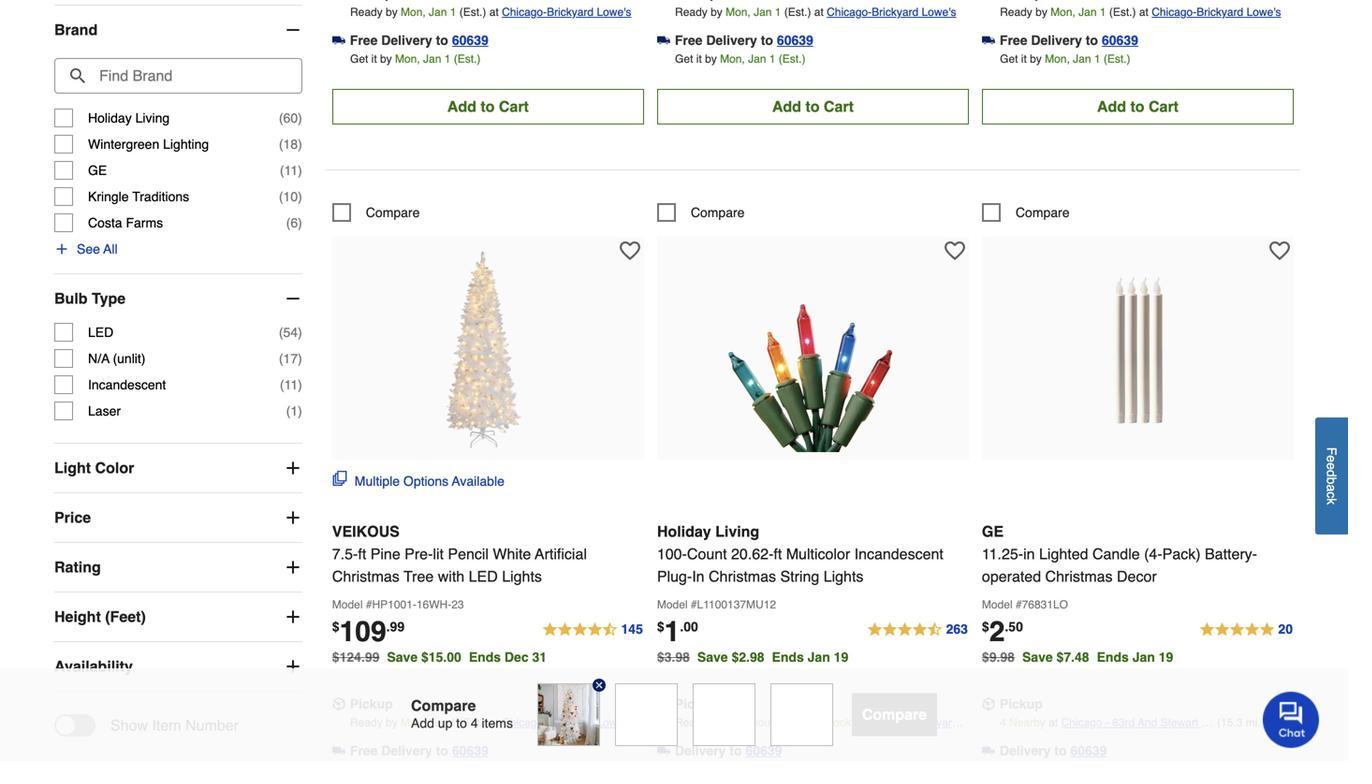 Task type: locate. For each thing, give the bounding box(es) containing it.
1 lights from the left
[[502, 568, 542, 585]]

minus image for brand
[[284, 21, 302, 39]]

0 horizontal spatial 4.5 stars image
[[542, 619, 644, 641]]

)
[[298, 111, 302, 126], [298, 137, 302, 152], [298, 163, 302, 178], [298, 189, 302, 204], [298, 215, 302, 230], [298, 325, 302, 340], [298, 351, 302, 366], [298, 378, 302, 392], [298, 404, 302, 419]]

4.5 stars image containing 263
[[867, 619, 969, 641]]

3 pickup from the left
[[1000, 697, 1043, 712]]

0 horizontal spatial #
[[366, 598, 372, 611]]

holiday inside the holiday living 100-count 20.62-ft multicolor incandescent plug-in christmas string lights
[[657, 523, 711, 540]]

2 $ from the left
[[657, 619, 665, 634]]

chicago-
[[502, 5, 547, 19], [827, 5, 872, 19], [1152, 5, 1197, 19], [502, 716, 547, 729], [867, 716, 912, 729]]

ends right $2.98
[[772, 650, 804, 665]]

6 ) from the top
[[298, 325, 302, 340]]

9 ) from the top
[[298, 404, 302, 419]]

2 4.5 stars image from the left
[[867, 619, 969, 641]]

7 ) from the top
[[298, 351, 302, 366]]

$ for 109
[[332, 619, 340, 634]]

3
[[743, 716, 749, 729]]

1 horizontal spatial pickup
[[675, 697, 718, 712]]

rating button
[[54, 543, 302, 592]]

0 horizontal spatial in
[[811, 716, 820, 729]]

ready
[[350, 5, 383, 19], [675, 5, 708, 19], [1000, 5, 1033, 19], [350, 716, 383, 729], [675, 716, 708, 729]]

19 for 2
[[1159, 650, 1174, 665]]

plus image left 7.5-
[[284, 558, 302, 577]]

3 cart from the left
[[1149, 98, 1179, 115]]

# for holiday living 100-count 20.62-ft multicolor incandescent plug-in christmas string lights
[[691, 598, 697, 611]]

1 heart outline image from the left
[[620, 241, 640, 261]]

compare inside button
[[862, 706, 927, 724]]

minus image for bulb type
[[284, 289, 302, 308]]

lighted
[[1040, 545, 1089, 563]]

) for ge
[[298, 163, 302, 178]]

$ left .50
[[982, 619, 990, 634]]

1 save from the left
[[387, 650, 418, 665]]

led
[[88, 325, 114, 340], [469, 568, 498, 585]]

plus image inside light color button
[[284, 459, 302, 478]]

0 vertical spatial living
[[135, 111, 170, 126]]

0 horizontal spatial add to cart
[[447, 98, 529, 115]]

1 horizontal spatial christmas
[[709, 568, 776, 585]]

brand
[[54, 21, 98, 38]]

2 ft from the left
[[774, 545, 782, 563]]

availability button
[[54, 643, 302, 691]]

ends jan 19 element right $7.48
[[1097, 650, 1181, 665]]

2 model from the left
[[657, 598, 688, 611]]

christmas for 7.5-
[[332, 568, 400, 585]]

( for holiday living
[[279, 111, 283, 126]]

truck filled image
[[982, 34, 996, 47], [657, 745, 670, 758], [982, 745, 996, 758]]

2 horizontal spatial it
[[1022, 52, 1027, 65]]

1 vertical spatial holiday
[[657, 523, 711, 540]]

2 horizontal spatial save
[[1023, 650, 1053, 665]]

1 horizontal spatial incandescent
[[855, 545, 944, 563]]

minus image
[[284, 21, 302, 39], [284, 289, 302, 308]]

( 11 )
[[280, 163, 302, 178], [280, 378, 302, 392]]

( down 17
[[286, 404, 291, 419]]

2 horizontal spatial add to cart button
[[982, 89, 1294, 124]]

1 horizontal spatial 4
[[1000, 716, 1007, 729]]

d
[[1325, 470, 1340, 477]]

save
[[387, 650, 418, 665], [698, 650, 728, 665], [1023, 650, 1053, 665]]

1 horizontal spatial save
[[698, 650, 728, 665]]

pickup
[[350, 697, 393, 712], [675, 697, 718, 712], [1000, 697, 1043, 712]]

living up wintergreen lighting
[[135, 111, 170, 126]]

0 horizontal spatial delivery to 60639
[[675, 744, 782, 759]]

delivery to 60639 down the nearby
[[1000, 744, 1107, 759]]

plus image
[[284, 509, 302, 527], [284, 558, 302, 577]]

2 # from the left
[[691, 598, 697, 611]]

ge for ge
[[88, 163, 107, 178]]

4 left the nearby
[[1000, 716, 1007, 729]]

1 get it by mon, jan 1 (est.) from the left
[[350, 52, 481, 65]]

2 19 from the left
[[1159, 650, 1174, 665]]

chat invite button image
[[1263, 691, 1321, 748]]

chicago-brickyard lowe's button
[[502, 3, 632, 21], [827, 3, 957, 21], [1152, 3, 1282, 21], [502, 714, 632, 732], [867, 714, 969, 748]]

ends for 1
[[772, 650, 804, 665]]

model up 2
[[982, 598, 1013, 611]]

e up d
[[1325, 455, 1340, 463]]

$ inside $ 109 .99
[[332, 619, 340, 634]]

$ inside $ 2 .50
[[982, 619, 990, 634]]

to inside compare add up to 4 items
[[456, 716, 467, 731]]

heart outline image
[[620, 241, 640, 261], [945, 241, 965, 261], [1270, 241, 1291, 261]]

christmas down lighted
[[1046, 568, 1113, 585]]

2 save from the left
[[698, 650, 728, 665]]

1 horizontal spatial ends jan 19 element
[[1097, 650, 1181, 665]]

plus image left veikous
[[284, 509, 302, 527]]

1 19 from the left
[[834, 650, 849, 665]]

2 ) from the top
[[298, 137, 302, 152]]

23
[[452, 598, 464, 611]]

was price $124.99 element
[[332, 645, 387, 665]]

pickup right pickup image
[[350, 697, 393, 712]]

2 horizontal spatial #
[[1016, 598, 1022, 611]]

f e e d b a c k button
[[1316, 418, 1349, 535]]

1 horizontal spatial in
[[1024, 545, 1035, 563]]

2 horizontal spatial pickup
[[1000, 697, 1043, 712]]

) for incandescent
[[298, 378, 302, 392]]

8 ) from the top
[[298, 378, 302, 392]]

delivery to 60639 down the ready within 3 hours
[[675, 744, 782, 759]]

1 vertical spatial living
[[716, 523, 760, 540]]

20 button
[[1199, 619, 1294, 641]]

ready within 3 hours
[[675, 716, 780, 729]]

( 60 )
[[279, 111, 302, 126]]

1 minus image from the top
[[284, 21, 302, 39]]

1 ends from the left
[[469, 650, 501, 665]]

0 horizontal spatial living
[[135, 111, 170, 126]]

) for laser
[[298, 404, 302, 419]]

holiday
[[88, 111, 132, 126], [657, 523, 711, 540]]

19
[[834, 650, 849, 665], [1159, 650, 1174, 665]]

( for laser
[[286, 404, 291, 419]]

costa farms
[[88, 215, 163, 230]]

christmas
[[332, 568, 400, 585], [709, 568, 776, 585], [1046, 568, 1113, 585]]

was price $9.98 element
[[982, 645, 1023, 665]]

4 inside 4 nearby at chicago - 83rd and stewart lowe's
[[1000, 716, 1007, 729]]

1 horizontal spatial add to cart
[[773, 98, 854, 115]]

1 pickup from the left
[[350, 697, 393, 712]]

1 plus image from the top
[[284, 509, 302, 527]]

1 ft from the left
[[358, 545, 366, 563]]

holiday up "wintergreen" on the top left of page
[[88, 111, 132, 126]]

holiday up 100- at the bottom of the page
[[657, 523, 711, 540]]

3 christmas from the left
[[1046, 568, 1113, 585]]

string
[[781, 568, 820, 585]]

incandescent
[[88, 378, 166, 392], [855, 545, 944, 563]]

) down 10
[[298, 215, 302, 230]]

ends jan 19 element for 1
[[772, 650, 856, 665]]

l1100137mu12
[[697, 598, 777, 611]]

truck filled image for chicago-brickyard lowe's
[[657, 745, 670, 758]]

( up 10
[[280, 163, 284, 178]]

0 horizontal spatial ends
[[469, 650, 501, 665]]

2
[[990, 616, 1005, 648]]

2 minus image from the top
[[284, 289, 302, 308]]

0 horizontal spatial lights
[[502, 568, 542, 585]]

pencil
[[448, 545, 489, 563]]

19 up stewart
[[1159, 650, 1174, 665]]

ends left the dec
[[469, 650, 501, 665]]

) down 17
[[298, 404, 302, 419]]

compare inside 1001813154 element
[[691, 205, 745, 220]]

brickyard inside at chicago-brickyard lowe's
[[912, 716, 959, 729]]

ft up string on the right bottom of the page
[[774, 545, 782, 563]]

truck filled image
[[332, 34, 345, 47], [657, 34, 670, 47], [332, 745, 345, 758]]

2 horizontal spatial cart
[[1149, 98, 1179, 115]]

) up ( 18 )
[[298, 111, 302, 126]]

16wh-
[[417, 598, 452, 611]]

2 ends from the left
[[772, 650, 804, 665]]

1 vertical spatial ( 11 )
[[280, 378, 302, 392]]

2 horizontal spatial add to cart
[[1098, 98, 1179, 115]]

pickup up within
[[675, 697, 718, 712]]

83rd
[[1113, 716, 1135, 729]]

# up $ 109 .99
[[366, 598, 372, 611]]

( 18 )
[[279, 137, 302, 152]]

0 vertical spatial minus image
[[284, 21, 302, 39]]

bulb type
[[54, 290, 126, 307]]

truck filled image for chicago - 83rd and stewart lowe's
[[982, 745, 996, 758]]

ft down veikous
[[358, 545, 366, 563]]

19 up stock
[[834, 650, 849, 665]]

led up the 'n/a'
[[88, 325, 114, 340]]

( down the ( 54 )
[[279, 351, 283, 366]]

# up .50
[[1016, 598, 1022, 611]]

11 for incandescent
[[284, 378, 298, 392]]

0 horizontal spatial pickup
[[350, 697, 393, 712]]

( up ( 18 )
[[279, 111, 283, 126]]

) for kringle traditions
[[298, 189, 302, 204]]

plus image inside height (feet) button
[[284, 608, 302, 627]]

1 ( 11 ) from the top
[[280, 163, 302, 178]]

brickyard
[[547, 5, 594, 19], [872, 5, 919, 19], [1197, 5, 1244, 19], [547, 716, 594, 729], [912, 716, 959, 729]]

plus image for height (feet)
[[284, 608, 302, 627]]

pickup image
[[332, 698, 345, 711]]

show item number
[[111, 717, 239, 734]]

save left $2.98
[[698, 650, 728, 665]]

in
[[1024, 545, 1035, 563], [811, 716, 820, 729]]

save for 2
[[1023, 650, 1053, 665]]

christmas down pine
[[332, 568, 400, 585]]

1 add to cart from the left
[[447, 98, 529, 115]]

battery-
[[1205, 545, 1258, 563]]

) for wintergreen lighting
[[298, 137, 302, 152]]

3 it from the left
[[1022, 52, 1027, 65]]

0 vertical spatial plus image
[[284, 509, 302, 527]]

( down 10
[[286, 215, 291, 230]]

dec
[[505, 650, 529, 665]]

3 # from the left
[[1016, 598, 1022, 611]]

$7.48
[[1057, 650, 1090, 665]]

tree
[[404, 568, 434, 585]]

save down .99
[[387, 650, 418, 665]]

# up .00
[[691, 598, 697, 611]]

n/a
[[88, 351, 110, 366]]

11 down ( 17 ) on the top left of the page
[[284, 378, 298, 392]]

( down ( 17 ) on the top left of the page
[[280, 378, 284, 392]]

3 $ from the left
[[982, 619, 990, 634]]

living inside the holiday living 100-count 20.62-ft multicolor incandescent plug-in christmas string lights
[[716, 523, 760, 540]]

4 left items
[[471, 716, 478, 731]]

) down ( 60 )
[[298, 137, 302, 152]]

$ 109 .99
[[332, 616, 405, 648]]

0 horizontal spatial save
[[387, 650, 418, 665]]

delivery to 60639 for ready within
[[675, 744, 782, 759]]

light color
[[54, 459, 134, 477]]

0 horizontal spatial it
[[372, 52, 377, 65]]

0 vertical spatial incandescent
[[88, 378, 166, 392]]

3 get it by mon, jan 1 (est.) from the left
[[1000, 52, 1131, 65]]

( 11 ) down ( 17 ) on the top left of the page
[[280, 378, 302, 392]]

1 $ from the left
[[332, 619, 340, 634]]

0 vertical spatial 11
[[284, 163, 298, 178]]

0 vertical spatial in
[[1024, 545, 1035, 563]]

2 horizontal spatial ends
[[1097, 650, 1129, 665]]

a
[[1325, 485, 1340, 492]]

plus image inside price button
[[284, 509, 302, 527]]

1 horizontal spatial get it by mon, jan 1 (est.)
[[675, 52, 806, 65]]

( for led
[[279, 325, 283, 340]]

in
[[692, 568, 705, 585]]

ft inside the holiday living 100-count 20.62-ft multicolor incandescent plug-in christmas string lights
[[774, 545, 782, 563]]

$3.98
[[657, 650, 690, 665]]

1 cart from the left
[[499, 98, 529, 115]]

1 horizontal spatial lights
[[824, 568, 864, 585]]

in left stock
[[811, 716, 820, 729]]

( down ( 60 )
[[279, 137, 283, 152]]

veikous 7.5-ft pine pre-lit pencil white artificial christmas tree with led lights image
[[385, 246, 591, 452]]

incandescent up 263 button
[[855, 545, 944, 563]]

1 horizontal spatial add to cart button
[[657, 89, 969, 124]]

2 horizontal spatial model
[[982, 598, 1013, 611]]

2 add to cart button from the left
[[657, 89, 969, 124]]

compare inside 5014476769 'element'
[[366, 205, 420, 220]]

0 horizontal spatial cart
[[499, 98, 529, 115]]

height (feet)
[[54, 608, 146, 626]]

ends for 109
[[469, 650, 501, 665]]

compare inside compare add up to 4 items
[[411, 697, 476, 715]]

plus image for rating
[[284, 558, 302, 577]]

1 horizontal spatial living
[[716, 523, 760, 540]]

plus image for price
[[284, 509, 302, 527]]

ends jan 19 element right $2.98
[[772, 650, 856, 665]]

plus image
[[54, 242, 69, 257], [284, 459, 302, 478], [284, 608, 302, 627], [284, 658, 302, 676]]

( for costa farms
[[286, 215, 291, 230]]

1 horizontal spatial heart outline image
[[945, 241, 965, 261]]

) down the ( 54 )
[[298, 351, 302, 366]]

3 ends from the left
[[1097, 650, 1129, 665]]

2 get it by mon, jan 1 (est.) from the left
[[675, 52, 806, 65]]

1 horizontal spatial holiday
[[657, 523, 711, 540]]

ge for ge 11.25-in lighted candle (4-pack) battery- operated christmas decor
[[982, 523, 1004, 540]]

2 ( 11 ) from the top
[[280, 378, 302, 392]]

( up ( 17 ) on the top left of the page
[[279, 325, 283, 340]]

1 horizontal spatial #
[[691, 598, 697, 611]]

holiday living 100-count 20.62-ft multicolor incandescent plug-in christmas string lights image
[[710, 246, 916, 452]]

1 11 from the top
[[284, 163, 298, 178]]

christmas inside ge 11.25-in lighted candle (4-pack) battery- operated christmas decor
[[1046, 568, 1113, 585]]

compare inside 5002173025 element
[[1016, 205, 1070, 220]]

1 # from the left
[[366, 598, 372, 611]]

1 ends jan 19 element from the left
[[772, 650, 856, 665]]

bulb
[[54, 290, 88, 307]]

(15.3
[[1218, 716, 1243, 729]]

ends jan 19 element
[[772, 650, 856, 665], [1097, 650, 1181, 665]]

3 add to cart from the left
[[1098, 98, 1179, 115]]

4.5 stars image up remove this product image
[[542, 619, 644, 641]]

2 horizontal spatial get it by mon, jan 1 (est.)
[[1000, 52, 1131, 65]]

0 horizontal spatial led
[[88, 325, 114, 340]]

at inside 4 nearby at chicago - 83rd and stewart lowe's
[[1049, 716, 1059, 729]]

availability
[[54, 658, 133, 675]]

2 christmas from the left
[[709, 568, 776, 585]]

model for 11.25-in lighted candle (4-pack) battery- operated christmas decor
[[982, 598, 1013, 611]]

( 11 ) up 10
[[280, 163, 302, 178]]

$ left .00
[[657, 619, 665, 634]]

2 horizontal spatial heart outline image
[[1270, 241, 1291, 261]]

minus image up 60
[[284, 21, 302, 39]]

1 vertical spatial 11
[[284, 378, 298, 392]]

1 horizontal spatial led
[[469, 568, 498, 585]]

2 horizontal spatial christmas
[[1046, 568, 1113, 585]]

1 christmas from the left
[[332, 568, 400, 585]]

model up $ 1 .00
[[657, 598, 688, 611]]

minus image inside brand button
[[284, 21, 302, 39]]

) up ( 17 ) on the top left of the page
[[298, 325, 302, 340]]

2 horizontal spatial $
[[982, 619, 990, 634]]

( for ge
[[280, 163, 284, 178]]

christmas inside the holiday living 100-count 20.62-ft multicolor incandescent plug-in christmas string lights
[[709, 568, 776, 585]]

minus image inside bulb type button
[[284, 289, 302, 308]]

4 inside compare add up to 4 items
[[471, 716, 478, 731]]

pickup for free
[[350, 697, 393, 712]]

2 delivery to 60639 from the left
[[1000, 744, 1107, 759]]

0 horizontal spatial add to cart button
[[332, 89, 644, 124]]

1 horizontal spatial 4.5 stars image
[[867, 619, 969, 641]]

4.5 stars image left 2
[[867, 619, 969, 641]]

1 4 from the left
[[471, 716, 478, 731]]

1 model from the left
[[332, 598, 363, 611]]

color
[[95, 459, 134, 477]]

1 add to cart button from the left
[[332, 89, 644, 124]]

cart
[[499, 98, 529, 115], [824, 98, 854, 115], [1149, 98, 1179, 115]]

away)
[[1264, 716, 1294, 729]]

plus image for availability
[[284, 658, 302, 676]]

0 horizontal spatial get it by mon, jan 1 (est.)
[[350, 52, 481, 65]]

add to cart button
[[332, 89, 644, 124], [657, 89, 969, 124], [982, 89, 1294, 124]]

0 horizontal spatial model
[[332, 598, 363, 611]]

( down ( 18 )
[[279, 189, 283, 204]]

1 4.5 stars image from the left
[[542, 619, 644, 641]]

2 4 from the left
[[1000, 716, 1007, 729]]

christmas down 20.62- at the right of the page
[[709, 568, 776, 585]]

save for 109
[[387, 650, 418, 665]]

up
[[438, 716, 453, 731]]

2 plus image from the top
[[284, 558, 302, 577]]

at inside at chicago-brickyard lowe's
[[854, 716, 864, 729]]

f e e d b a c k
[[1325, 447, 1340, 505]]

ge up 11.25-
[[982, 523, 1004, 540]]

0 horizontal spatial $
[[332, 619, 340, 634]]

items
[[482, 716, 513, 731]]

savings save $7.48 element
[[1023, 650, 1181, 665]]

) up the ( 1 )
[[298, 378, 302, 392]]

1 horizontal spatial 19
[[1159, 650, 1174, 665]]

1 vertical spatial in
[[811, 716, 820, 729]]

5 ) from the top
[[298, 215, 302, 230]]

wintergreen lighting
[[88, 137, 209, 152]]

1 horizontal spatial it
[[697, 52, 702, 65]]

# for ge 11.25-in lighted candle (4-pack) battery- operated christmas decor
[[1016, 598, 1022, 611]]

) up 6 on the left top of page
[[298, 189, 302, 204]]

2 horizontal spatial get
[[1000, 52, 1019, 65]]

lowe's
[[597, 5, 632, 19], [922, 5, 957, 19], [1247, 5, 1282, 19], [597, 716, 632, 729], [867, 735, 902, 748], [1062, 735, 1096, 748]]

1 horizontal spatial cart
[[824, 98, 854, 115]]

0 horizontal spatial 19
[[834, 650, 849, 665]]

christmas inside veikous 7.5-ft pine pre-lit pencil white artificial christmas tree with led lights
[[332, 568, 400, 585]]

0 vertical spatial ( 11 )
[[280, 163, 302, 178]]

3 save from the left
[[1023, 650, 1053, 665]]

) down 18
[[298, 163, 302, 178]]

( 11 ) for ge
[[280, 163, 302, 178]]

0 horizontal spatial get
[[350, 52, 368, 65]]

living up 20.62- at the right of the page
[[716, 523, 760, 540]]

incandescent down (unlit)
[[88, 378, 166, 392]]

living
[[135, 111, 170, 126], [716, 523, 760, 540]]

$ for 1
[[657, 619, 665, 634]]

1 horizontal spatial ends
[[772, 650, 804, 665]]

2 heart outline image from the left
[[945, 241, 965, 261]]

plus image inside rating button
[[284, 558, 302, 577]]

e up b
[[1325, 463, 1340, 470]]

pickup up the nearby
[[1000, 697, 1043, 712]]

plus image left see
[[54, 242, 69, 257]]

model up 109
[[332, 598, 363, 611]]

save left $7.48
[[1023, 650, 1053, 665]]

) for costa farms
[[298, 215, 302, 230]]

ends for 2
[[1097, 650, 1129, 665]]

0 vertical spatial holiday
[[88, 111, 132, 126]]

lights down multicolor
[[824, 568, 864, 585]]

1 vertical spatial minus image
[[284, 289, 302, 308]]

4 ) from the top
[[298, 189, 302, 204]]

1 vertical spatial incandescent
[[855, 545, 944, 563]]

hp1001-
[[372, 598, 417, 611]]

show item number element
[[54, 715, 239, 737]]

model
[[332, 598, 363, 611], [657, 598, 688, 611], [982, 598, 1013, 611]]

0 horizontal spatial heart outline image
[[620, 241, 640, 261]]

ends right $7.48
[[1097, 650, 1129, 665]]

add inside compare add up to 4 items
[[411, 716, 435, 731]]

in up operated
[[1024, 545, 1035, 563]]

operated
[[982, 568, 1042, 585]]

1 vertical spatial ge
[[982, 523, 1004, 540]]

3 model from the left
[[982, 598, 1013, 611]]

plus image left 109
[[284, 608, 302, 627]]

1 e from the top
[[1325, 455, 1340, 463]]

remove this product image
[[593, 679, 606, 692]]

nearby
[[1010, 716, 1046, 729]]

0 vertical spatial ge
[[88, 163, 107, 178]]

0 horizontal spatial christmas
[[332, 568, 400, 585]]

1 delivery to 60639 from the left
[[675, 744, 782, 759]]

1 horizontal spatial get
[[675, 52, 693, 65]]

4.5 stars image
[[542, 619, 644, 641], [867, 619, 969, 641]]

plus image down the ( 1 )
[[284, 459, 302, 478]]

18
[[283, 137, 298, 152]]

( 1 )
[[286, 404, 302, 419]]

ge inside ge 11.25-in lighted candle (4-pack) battery- operated christmas decor
[[982, 523, 1004, 540]]

led inside veikous 7.5-ft pine pre-lit pencil white artificial christmas tree with led lights
[[469, 568, 498, 585]]

plus image left $124.99
[[284, 658, 302, 676]]

1 horizontal spatial model
[[657, 598, 688, 611]]

2 ends jan 19 element from the left
[[1097, 650, 1181, 665]]

stock
[[823, 716, 851, 729]]

1 vertical spatial plus image
[[284, 558, 302, 577]]

$ inside $ 1 .00
[[657, 619, 665, 634]]

minus image up the ( 54 )
[[284, 289, 302, 308]]

11 up 10
[[284, 163, 298, 178]]

get
[[350, 52, 368, 65], [675, 52, 693, 65], [1000, 52, 1019, 65]]

$
[[332, 619, 340, 634], [657, 619, 665, 634], [982, 619, 990, 634]]

1 horizontal spatial ft
[[774, 545, 782, 563]]

2 lights from the left
[[824, 568, 864, 585]]

plus image inside availability button
[[284, 658, 302, 676]]

0 horizontal spatial ft
[[358, 545, 366, 563]]

lights inside veikous 7.5-ft pine pre-lit pencil white artificial christmas tree with led lights
[[502, 568, 542, 585]]

0 horizontal spatial incandescent
[[88, 378, 166, 392]]

lights inside the holiday living 100-count 20.62-ft multicolor incandescent plug-in christmas string lights
[[824, 568, 864, 585]]

0 horizontal spatial ends jan 19 element
[[772, 650, 856, 665]]

to
[[436, 33, 448, 48], [761, 33, 774, 48], [1086, 33, 1099, 48], [481, 98, 495, 115], [806, 98, 820, 115], [1131, 98, 1145, 115], [456, 716, 467, 731], [436, 744, 448, 759], [730, 744, 742, 759], [1055, 744, 1067, 759]]

$9.98
[[982, 650, 1015, 665]]

f
[[1325, 447, 1340, 455]]

-
[[1106, 716, 1110, 729]]

3 ) from the top
[[298, 163, 302, 178]]

lights down white
[[502, 568, 542, 585]]

1 vertical spatial led
[[469, 568, 498, 585]]

0 horizontal spatial holiday
[[88, 111, 132, 126]]

plug-
[[657, 568, 692, 585]]

stewart
[[1161, 716, 1199, 729]]

living for holiday living
[[135, 111, 170, 126]]

led down pencil
[[469, 568, 498, 585]]

60
[[283, 111, 298, 126]]

11
[[284, 163, 298, 178], [284, 378, 298, 392]]

ge up kringle
[[88, 163, 107, 178]]

4.5 stars image containing 145
[[542, 619, 644, 641]]

in inside ge 11.25-in lighted candle (4-pack) battery- operated christmas decor
[[1024, 545, 1035, 563]]

model for 100-count 20.62-ft multicolor incandescent plug-in christmas string lights
[[657, 598, 688, 611]]

Find Brand text field
[[54, 58, 302, 94]]

0 horizontal spatial 4
[[471, 716, 478, 731]]

2 11 from the top
[[284, 378, 298, 392]]

1 horizontal spatial delivery to 60639
[[1000, 744, 1107, 759]]

20
[[1279, 622, 1293, 637]]

1 ) from the top
[[298, 111, 302, 126]]

1 horizontal spatial $
[[657, 619, 665, 634]]

0 horizontal spatial ge
[[88, 163, 107, 178]]

1 horizontal spatial ge
[[982, 523, 1004, 540]]

$ up $124.99
[[332, 619, 340, 634]]



Task type: vqa. For each thing, say whether or not it's contained in the screenshot.


Task type: describe. For each thing, give the bounding box(es) containing it.
lowe's inside 4 nearby at chicago - 83rd and stewart lowe's
[[1062, 735, 1096, 748]]

( for incandescent
[[280, 378, 284, 392]]

see all
[[77, 242, 118, 257]]

save for 1
[[698, 650, 728, 665]]

pine
[[371, 545, 401, 563]]

( for kringle traditions
[[279, 189, 283, 204]]

bulb type button
[[54, 274, 302, 323]]

plus image for light color
[[284, 459, 302, 478]]

) for n/a (unlit)
[[298, 351, 302, 366]]

4.5 stars image for 109
[[542, 619, 644, 641]]

price
[[54, 509, 91, 526]]

compare for 5014476769 'element'
[[366, 205, 420, 220]]

76831lo
[[1022, 598, 1069, 611]]

show
[[111, 717, 148, 734]]

within
[[711, 716, 740, 729]]

living for holiday living 100-count 20.62-ft multicolor incandescent plug-in christmas string lights
[[716, 523, 760, 540]]

( 11 ) for incandescent
[[280, 378, 302, 392]]

3 add to cart button from the left
[[982, 89, 1294, 124]]

# for veikous 7.5-ft pine pre-lit pencil white artificial christmas tree with led lights
[[366, 598, 372, 611]]

ft inside veikous 7.5-ft pine pre-lit pencil white artificial christmas tree with led lights
[[358, 545, 366, 563]]

6
[[291, 215, 298, 230]]

1 get from the left
[[350, 52, 368, 65]]

3 heart outline image from the left
[[1270, 241, 1291, 261]]

hours
[[752, 716, 780, 729]]

wintergreen
[[88, 137, 159, 152]]

was price $3.98 element
[[657, 645, 698, 665]]

all
[[103, 242, 118, 257]]

compare for compare button
[[862, 706, 927, 724]]

count
[[687, 545, 727, 563]]

0 vertical spatial led
[[88, 325, 114, 340]]

$2.98
[[732, 650, 765, 665]]

ge 11.25-in lighted candle (4-pack) battery- operated christmas decor
[[982, 523, 1258, 585]]

ends dec 31 element
[[469, 650, 555, 665]]

100-
[[657, 545, 687, 563]]

number
[[185, 717, 239, 734]]

holiday for holiday living
[[88, 111, 132, 126]]

height (feet) button
[[54, 593, 302, 642]]

actual price $2.50 element
[[982, 616, 1024, 648]]

pre-
[[405, 545, 433, 563]]

2 get from the left
[[675, 52, 693, 65]]

$9.98 save $7.48 ends jan 19
[[982, 650, 1174, 665]]

11 for ge
[[284, 163, 298, 178]]

2 add to cart from the left
[[773, 98, 854, 115]]

pickup for delivery
[[1000, 697, 1043, 712]]

$ 2 .50
[[982, 616, 1024, 648]]

(4-
[[1145, 545, 1163, 563]]

compare for 5002173025 element
[[1016, 205, 1070, 220]]

chicago
[[1062, 716, 1103, 729]]

price button
[[54, 494, 302, 542]]

decor
[[1117, 568, 1157, 585]]

costa
[[88, 215, 122, 230]]

5002173025 element
[[982, 203, 1070, 222]]

) for holiday living
[[298, 111, 302, 126]]

available
[[452, 474, 505, 489]]

2 pickup from the left
[[675, 697, 718, 712]]

pack)
[[1163, 545, 1201, 563]]

2 it from the left
[[697, 52, 702, 65]]

( 10 )
[[279, 189, 302, 204]]

$124.99 save $15.00 ends dec 31
[[332, 650, 547, 665]]

n/a (unlit)
[[88, 351, 146, 366]]

incandescent inside the holiday living 100-count 20.62-ft multicolor incandescent plug-in christmas string lights
[[855, 545, 944, 563]]

brand button
[[54, 6, 302, 54]]

(feet)
[[105, 608, 146, 626]]

109
[[340, 616, 386, 648]]

actual price $1.00 element
[[657, 616, 699, 648]]

delivery to 60639 for 4 nearby
[[1000, 744, 1107, 759]]

pickup image
[[982, 698, 996, 711]]

17
[[283, 351, 298, 366]]

lighting
[[163, 137, 209, 152]]

.99
[[386, 619, 405, 634]]

4 nearby at chicago - 83rd and stewart lowe's
[[1000, 716, 1202, 748]]

19 for 1
[[834, 650, 849, 665]]

20.62-
[[732, 545, 774, 563]]

4.5 stars image for 1
[[867, 619, 969, 641]]

model # 76831lo
[[982, 598, 1069, 611]]

actual price $109.99 element
[[332, 616, 405, 648]]

savings save $2.98 element
[[698, 650, 856, 665]]

145 button
[[542, 619, 644, 641]]

veikous
[[332, 523, 400, 540]]

263 button
[[867, 619, 969, 641]]

chicago - 83rd and stewart lowe's button
[[1062, 714, 1214, 748]]

kringle traditions
[[88, 189, 189, 204]]

2 cart from the left
[[824, 98, 854, 115]]

holiday for holiday living 100-count 20.62-ft multicolor incandescent plug-in christmas string lights
[[657, 523, 711, 540]]

model # hp1001-16wh-23
[[332, 598, 464, 611]]

1001813154 element
[[657, 203, 745, 222]]

ends jan 19 element for 2
[[1097, 650, 1181, 665]]

( for n/a (unlit)
[[279, 351, 283, 366]]

c
[[1325, 492, 1340, 498]]

item
[[152, 717, 181, 734]]

candle
[[1093, 545, 1140, 563]]

chicago- inside at chicago-brickyard lowe's
[[867, 716, 912, 729]]

) for led
[[298, 325, 302, 340]]

7.5-
[[332, 545, 358, 563]]

1 it from the left
[[372, 52, 377, 65]]

10
[[283, 189, 298, 204]]

christmas for 11.25-
[[1046, 568, 1113, 585]]

.00
[[680, 619, 699, 634]]

multiple options available
[[355, 474, 505, 489]]

lit
[[433, 545, 444, 563]]

5014476769 element
[[332, 203, 420, 222]]

( 6 )
[[286, 215, 302, 230]]

compare for 1001813154 element
[[691, 205, 745, 220]]

(unlit)
[[113, 351, 146, 366]]

$ for 2
[[982, 619, 990, 634]]

(15.3 mi. away)
[[1214, 716, 1294, 729]]

plus image inside see all button
[[54, 242, 69, 257]]

31
[[532, 650, 547, 665]]

( for wintergreen lighting
[[279, 137, 283, 152]]

light
[[54, 459, 91, 477]]

and
[[1138, 716, 1158, 729]]

model # l1100137mu12
[[657, 598, 777, 611]]

ge 11.25-in lighted candle (4-pack) battery-operated christmas decor image
[[1035, 246, 1241, 452]]

2 e from the top
[[1325, 463, 1340, 470]]

savings save $15.00 element
[[387, 650, 555, 665]]

artificial
[[535, 545, 587, 563]]

multicolor
[[786, 545, 851, 563]]

5 stars image
[[1199, 619, 1294, 641]]

compare button
[[852, 694, 938, 737]]

.50
[[1005, 619, 1024, 634]]

( 54 )
[[279, 325, 302, 340]]

3 get from the left
[[1000, 52, 1019, 65]]

k
[[1325, 498, 1340, 505]]

lowe's inside at chicago-brickyard lowe's
[[867, 735, 902, 748]]

multiple options available link
[[332, 471, 505, 491]]

veikous 7.5-ft pine pre-lit pencil white artificial christmas tree with led lights
[[332, 523, 587, 585]]

in stock
[[808, 716, 851, 729]]

model for 7.5-ft pine pre-lit pencil white artificial christmas tree with led lights
[[332, 598, 363, 611]]

light color button
[[54, 444, 302, 493]]



